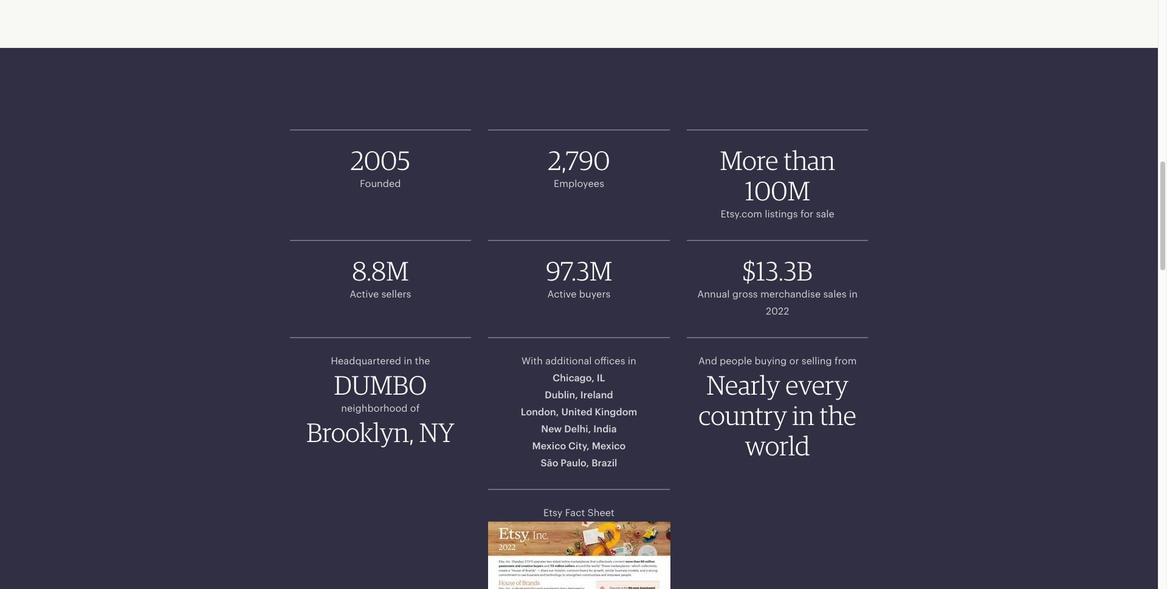 Task type: describe. For each thing, give the bounding box(es) containing it.
1 mexico from the left
[[533, 441, 566, 453]]

nearly
[[707, 370, 781, 402]]

brooklyn,
[[307, 417, 414, 449]]

2005 founded
[[351, 145, 411, 190]]

active for 8.8m
[[350, 289, 379, 301]]

sale
[[817, 209, 835, 220]]

kingdom
[[595, 407, 638, 419]]

annual
[[698, 289, 730, 301]]

founded
[[360, 178, 401, 190]]

il
[[597, 373, 606, 384]]

2022
[[766, 306, 790, 318]]

from
[[835, 356, 857, 367]]

country
[[699, 400, 788, 432]]

paulo,
[[561, 458, 590, 470]]

headquartered in the dumbo neighborhood of brooklyn, ny
[[307, 356, 455, 449]]

active for 97.3m
[[548, 289, 577, 301]]

2,790 employees
[[548, 145, 610, 190]]

more
[[720, 145, 779, 176]]

listings
[[765, 209, 798, 220]]

etsy
[[544, 508, 563, 520]]

gross
[[733, 289, 758, 301]]

of
[[410, 403, 420, 415]]

$13.3b annual gross merchandise sales in 2022
[[698, 256, 858, 318]]

in inside and people buying or selling from nearly every country in the world
[[793, 400, 815, 432]]

delhi,
[[565, 424, 591, 436]]

neighborhood
[[341, 403, 408, 415]]

with additional offices in chicago, il dublin, ireland london, united kingdom new delhi, india mexico city, mexico sāo paulo, brazil
[[521, 356, 638, 470]]

world
[[746, 431, 810, 462]]

97.3m active buyers
[[546, 256, 613, 301]]

additional
[[546, 356, 592, 367]]

dumbo
[[334, 370, 427, 402]]

sales
[[824, 289, 847, 301]]

united
[[562, 407, 593, 419]]

headquartered
[[331, 356, 401, 367]]

97.3m
[[546, 256, 613, 287]]

london,
[[521, 407, 559, 419]]

buying
[[755, 356, 787, 367]]

dublin,
[[545, 390, 578, 402]]

city,
[[569, 441, 590, 453]]

8.8m active sellers
[[350, 256, 411, 301]]

the inside headquartered in the dumbo neighborhood of brooklyn, ny
[[415, 356, 430, 367]]



Task type: vqa. For each thing, say whether or not it's contained in the screenshot.
delivery.
no



Task type: locate. For each thing, give the bounding box(es) containing it.
or
[[790, 356, 800, 367]]

in
[[850, 289, 858, 301], [404, 356, 413, 367], [628, 356, 637, 367], [793, 400, 815, 432]]

etsy fact sheet image
[[488, 523, 671, 590]]

chicago,
[[553, 373, 595, 384]]

in inside headquartered in the dumbo neighborhood of brooklyn, ny
[[404, 356, 413, 367]]

0 horizontal spatial active
[[350, 289, 379, 301]]

8.8m
[[352, 256, 409, 287]]

ireland
[[581, 390, 614, 402]]

the up of
[[415, 356, 430, 367]]

merchandise
[[761, 289, 821, 301]]

in inside $13.3b annual gross merchandise sales in 2022
[[850, 289, 858, 301]]

active down 97.3m
[[548, 289, 577, 301]]

employees
[[554, 178, 605, 190]]

active
[[350, 289, 379, 301], [548, 289, 577, 301]]

offices
[[595, 356, 626, 367]]

the down "from"
[[820, 400, 857, 432]]

mexico
[[533, 441, 566, 453], [592, 441, 626, 453]]

than
[[784, 145, 836, 176]]

in inside the 'with additional offices in chicago, il dublin, ireland london, united kingdom new delhi, india mexico city, mexico sāo paulo, brazil'
[[628, 356, 637, 367]]

2005
[[351, 145, 411, 176]]

1 horizontal spatial active
[[548, 289, 577, 301]]

buyers
[[579, 289, 611, 301]]

the
[[415, 356, 430, 367], [820, 400, 857, 432]]

2,790
[[548, 145, 610, 176]]

selling
[[802, 356, 833, 367]]

new
[[541, 424, 562, 436]]

and people buying or selling from nearly every country in the world
[[699, 356, 857, 462]]

1 horizontal spatial the
[[820, 400, 857, 432]]

every
[[786, 370, 849, 402]]

fact
[[565, 508, 585, 520]]

for
[[801, 209, 814, 220]]

and
[[699, 356, 718, 367]]

active down 8.8m
[[350, 289, 379, 301]]

etsy fact sheet
[[544, 508, 615, 520]]

people
[[720, 356, 753, 367]]

in right offices
[[628, 356, 637, 367]]

0 horizontal spatial the
[[415, 356, 430, 367]]

brazil
[[592, 458, 618, 470]]

active inside "97.3m active buyers"
[[548, 289, 577, 301]]

sāo
[[541, 458, 559, 470]]

100m
[[745, 175, 811, 207]]

2 active from the left
[[548, 289, 577, 301]]

in down or
[[793, 400, 815, 432]]

2 mexico from the left
[[592, 441, 626, 453]]

more than 100m etsy.com listings for sale
[[720, 145, 836, 220]]

mexico up the sāo
[[533, 441, 566, 453]]

$13.3b
[[743, 256, 813, 287]]

active inside 8.8m active sellers
[[350, 289, 379, 301]]

1 vertical spatial the
[[820, 400, 857, 432]]

the inside and people buying or selling from nearly every country in the world
[[820, 400, 857, 432]]

0 vertical spatial the
[[415, 356, 430, 367]]

1 horizontal spatial mexico
[[592, 441, 626, 453]]

in right sales
[[850, 289, 858, 301]]

1 active from the left
[[350, 289, 379, 301]]

0 horizontal spatial mexico
[[533, 441, 566, 453]]

etsy.com
[[721, 209, 763, 220]]

india
[[594, 424, 617, 436]]

sellers
[[382, 289, 411, 301]]

in up the 'dumbo'
[[404, 356, 413, 367]]

with
[[522, 356, 543, 367]]

ny
[[419, 417, 455, 449]]

sheet
[[588, 508, 615, 520]]

mexico down india
[[592, 441, 626, 453]]



